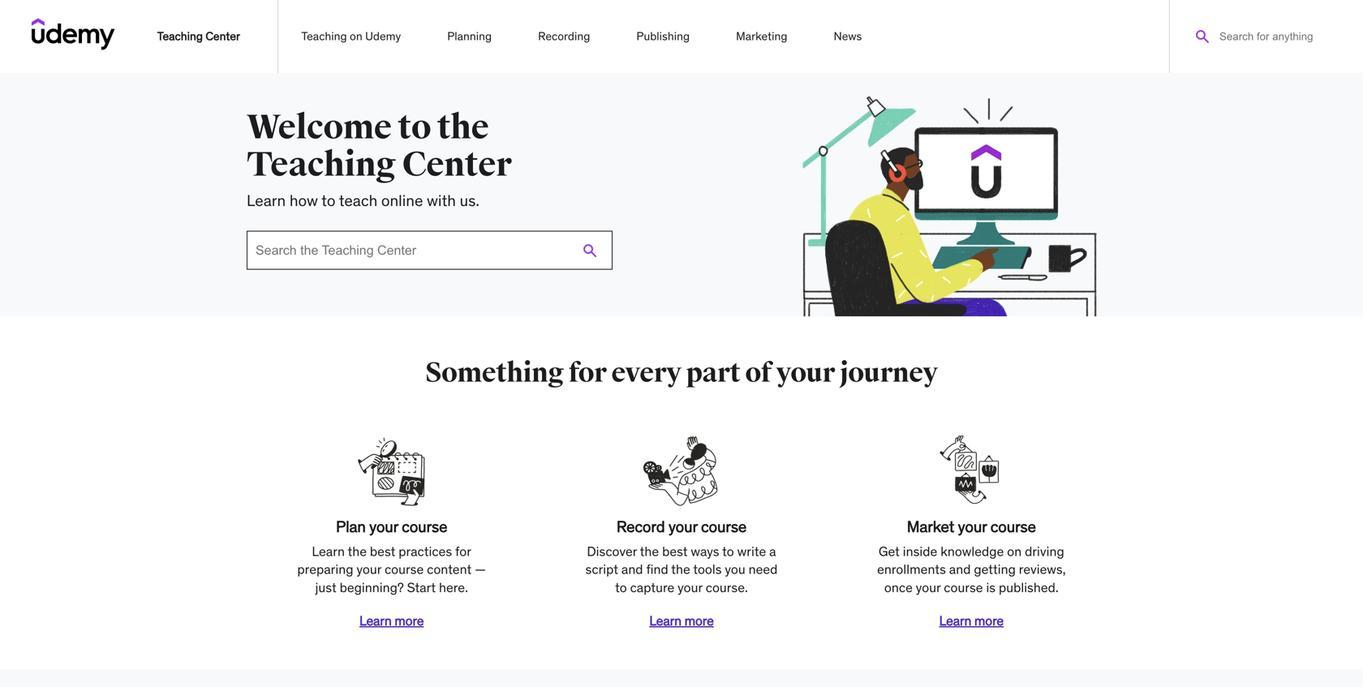 Task type: locate. For each thing, give the bounding box(es) containing it.
more down start
[[395, 613, 424, 629]]

and left find
[[622, 561, 643, 578]]

marketing
[[736, 29, 788, 44]]

to
[[398, 106, 431, 149], [322, 191, 336, 210], [722, 543, 734, 560], [615, 580, 627, 596]]

recording link
[[537, 20, 591, 53]]

for left every on the left bottom
[[569, 356, 607, 390]]

for inside plan your course learn the best practices for preparing your course content — just beginning? start here.
[[455, 543, 472, 560]]

1 and from the left
[[622, 561, 643, 578]]

teach
[[339, 191, 378, 210]]

learn more for market
[[940, 613, 1004, 629]]

your up ways
[[669, 517, 698, 536]]

3 learn more from the left
[[940, 613, 1004, 629]]

on left udemy
[[350, 29, 363, 44]]

center inside welcome to the teaching center learn how to teach online with us.
[[402, 144, 512, 186]]

1 vertical spatial on
[[1007, 543, 1022, 560]]

the up find
[[640, 543, 659, 560]]

learn more
[[360, 613, 424, 629], [650, 613, 714, 629], [940, 613, 1004, 629]]

center
[[206, 29, 240, 44], [402, 144, 512, 186]]

your
[[776, 356, 835, 390], [369, 517, 398, 536], [669, 517, 698, 536], [958, 517, 987, 536], [357, 561, 382, 578], [678, 580, 703, 596], [916, 580, 941, 596]]

plan your course learn the best practices for preparing your course content — just beginning? start here.
[[297, 517, 486, 596]]

best up beginning?
[[370, 543, 396, 560]]

discover
[[587, 543, 637, 560]]

for
[[569, 356, 607, 390], [455, 543, 472, 560]]

your down tools
[[678, 580, 703, 596]]

learn down the market your course get inside knowledge on driving enrollments and getting reviews, once your course is published.
[[940, 613, 972, 629]]

best inside plan your course learn the best practices for preparing your course content — just beginning? start here.
[[370, 543, 396, 560]]

learn more link down beginning?
[[360, 613, 424, 629]]

teaching center link
[[157, 29, 240, 44]]

the right find
[[671, 561, 690, 578]]

1 horizontal spatial learn more
[[650, 613, 714, 629]]

0 vertical spatial center
[[206, 29, 240, 44]]

2 horizontal spatial learn more link
[[940, 613, 1004, 629]]

0 horizontal spatial and
[[622, 561, 643, 578]]

capture
[[630, 580, 675, 596]]

every
[[612, 356, 681, 390]]

1 vertical spatial for
[[455, 543, 472, 560]]

0 horizontal spatial center
[[206, 29, 240, 44]]

us.
[[460, 191, 480, 210]]

0 horizontal spatial more
[[395, 613, 424, 629]]

0 vertical spatial for
[[569, 356, 607, 390]]

learn more for plan
[[360, 613, 424, 629]]

the up us. on the top left of page
[[437, 106, 489, 149]]

0 vertical spatial on
[[350, 29, 363, 44]]

the inside plan your course learn the best practices for preparing your course content — just beginning? start here.
[[348, 543, 367, 560]]

learn more down 'capture' on the bottom left of the page
[[650, 613, 714, 629]]

on up getting
[[1007, 543, 1022, 560]]

teaching for teaching on udemy
[[302, 29, 347, 44]]

learn up preparing
[[312, 543, 345, 560]]

1 horizontal spatial center
[[402, 144, 512, 186]]

udemy
[[365, 29, 401, 44]]

1 horizontal spatial more
[[685, 613, 714, 629]]

for up content on the bottom left of page
[[455, 543, 472, 560]]

0 horizontal spatial on
[[350, 29, 363, 44]]

teaching for teaching center
[[157, 29, 203, 44]]

course left is in the right bottom of the page
[[944, 580, 983, 596]]

0 horizontal spatial best
[[370, 543, 396, 560]]

and
[[622, 561, 643, 578], [949, 561, 971, 578]]

best for plan
[[370, 543, 396, 560]]

0 horizontal spatial learn more link
[[360, 613, 424, 629]]

start
[[407, 580, 436, 596]]

more for record
[[685, 613, 714, 629]]

3 learn more link from the left
[[940, 613, 1004, 629]]

best inside record your course discover the best ways to write a script and find the tools you need to capture your course.
[[662, 543, 688, 560]]

enrollments
[[877, 561, 946, 578]]

and inside the market your course get inside knowledge on driving enrollments and getting reviews, once your course is published.
[[949, 561, 971, 578]]

published.
[[999, 580, 1059, 596]]

publishing link
[[636, 20, 691, 53]]

learn
[[247, 191, 286, 210], [312, 543, 345, 560], [360, 613, 392, 629], [650, 613, 682, 629], [940, 613, 972, 629]]

need
[[749, 561, 778, 578]]

2 learn more link from the left
[[650, 613, 714, 629]]

learn left the how
[[247, 191, 286, 210]]

1 horizontal spatial for
[[569, 356, 607, 390]]

0 horizontal spatial for
[[455, 543, 472, 560]]

course up ways
[[701, 517, 747, 536]]

2 best from the left
[[662, 543, 688, 560]]

1 best from the left
[[370, 543, 396, 560]]

more down is in the right bottom of the page
[[975, 613, 1004, 629]]

learn down 'capture' on the bottom left of the page
[[650, 613, 682, 629]]

news
[[834, 29, 862, 44]]

learn more link down is in the right bottom of the page
[[940, 613, 1004, 629]]

2 horizontal spatial more
[[975, 613, 1004, 629]]

learn down beginning?
[[360, 613, 392, 629]]

learn for record
[[650, 613, 682, 629]]

learn more down is in the right bottom of the page
[[940, 613, 1004, 629]]

news link
[[833, 20, 863, 53]]

2 more from the left
[[685, 613, 714, 629]]

learn more link for record
[[650, 613, 714, 629]]

1 more from the left
[[395, 613, 424, 629]]

1 horizontal spatial on
[[1007, 543, 1022, 560]]

1 learn more link from the left
[[360, 613, 424, 629]]

content
[[427, 561, 472, 578]]

tools
[[693, 561, 722, 578]]

more for plan
[[395, 613, 424, 629]]

and down knowledge
[[949, 561, 971, 578]]

inside
[[903, 543, 938, 560]]

learn more link
[[360, 613, 424, 629], [650, 613, 714, 629], [940, 613, 1004, 629]]

best up find
[[662, 543, 688, 560]]

learn more down beginning?
[[360, 613, 424, 629]]

course inside record your course discover the best ways to write a script and find the tools you need to capture your course.
[[701, 517, 747, 536]]

the
[[437, 106, 489, 149], [348, 543, 367, 560], [640, 543, 659, 560], [671, 561, 690, 578]]

learn more link down 'capture' on the bottom left of the page
[[650, 613, 714, 629]]

2 and from the left
[[949, 561, 971, 578]]

1 vertical spatial center
[[402, 144, 512, 186]]

0 horizontal spatial learn more
[[360, 613, 424, 629]]

2 learn more from the left
[[650, 613, 714, 629]]

best
[[370, 543, 396, 560], [662, 543, 688, 560]]

your down enrollments
[[916, 580, 941, 596]]

welcome to the teaching center learn how to teach online with us.
[[247, 106, 512, 210]]

3 more from the left
[[975, 613, 1004, 629]]

get
[[879, 543, 900, 560]]

on
[[350, 29, 363, 44], [1007, 543, 1022, 560]]

teaching
[[157, 29, 203, 44], [302, 29, 347, 44], [247, 144, 396, 186]]

market your course get inside knowledge on driving enrollments and getting reviews, once your course is published.
[[877, 517, 1066, 596]]

2 horizontal spatial learn more
[[940, 613, 1004, 629]]

1 learn more from the left
[[360, 613, 424, 629]]

your right 'plan'
[[369, 517, 398, 536]]

course
[[402, 517, 447, 536], [701, 517, 747, 536], [991, 517, 1036, 536], [385, 561, 424, 578], [944, 580, 983, 596]]

1 horizontal spatial learn more link
[[650, 613, 714, 629]]

course up practices
[[402, 517, 447, 536]]

1 horizontal spatial and
[[949, 561, 971, 578]]

more
[[395, 613, 424, 629], [685, 613, 714, 629], [975, 613, 1004, 629]]

write
[[737, 543, 766, 560]]

more down course.
[[685, 613, 714, 629]]

the down 'plan'
[[348, 543, 367, 560]]

course up driving
[[991, 517, 1036, 536]]

1 horizontal spatial best
[[662, 543, 688, 560]]



Task type: vqa. For each thing, say whether or not it's contained in the screenshot.
2nd what from the left
no



Task type: describe. For each thing, give the bounding box(es) containing it.
knowledge
[[941, 543, 1004, 560]]

is
[[986, 580, 996, 596]]

course for record your course
[[701, 517, 747, 536]]

record
[[617, 517, 665, 536]]

part
[[686, 356, 741, 390]]

on inside the market your course get inside knowledge on driving enrollments and getting reviews, once your course is published.
[[1007, 543, 1022, 560]]

course for market your course
[[991, 517, 1036, 536]]

learn more link for plan
[[360, 613, 424, 629]]

driving
[[1025, 543, 1065, 560]]

Search the Teaching Center text field
[[247, 231, 613, 270]]

ways
[[691, 543, 720, 560]]

record your course discover the best ways to write a script and find the tools you need to capture your course.
[[586, 517, 778, 596]]

a
[[769, 543, 776, 560]]

here.
[[439, 580, 468, 596]]

your right of
[[776, 356, 835, 390]]

planning link
[[447, 20, 493, 53]]

you
[[725, 561, 746, 578]]

udemy logo image
[[32, 18, 115, 50]]

course up start
[[385, 561, 424, 578]]

getting
[[974, 561, 1016, 578]]

how
[[290, 191, 318, 210]]

the inside welcome to the teaching center learn how to teach online with us.
[[437, 106, 489, 149]]

Search for anything text field
[[1203, 27, 1337, 46]]

your up knowledge
[[958, 517, 987, 536]]

publishing
[[637, 29, 690, 44]]

journey
[[840, 356, 938, 390]]

once
[[885, 580, 913, 596]]

practices
[[399, 543, 452, 560]]

teaching on udemy link
[[301, 20, 402, 53]]

reviews,
[[1019, 561, 1066, 578]]

teaching center
[[157, 29, 240, 44]]

marketing link
[[735, 20, 788, 53]]

preparing
[[297, 561, 353, 578]]

to up online
[[398, 106, 431, 149]]

of
[[745, 356, 772, 390]]

—
[[475, 561, 486, 578]]

to up the you
[[722, 543, 734, 560]]

with
[[427, 191, 456, 210]]

learn inside welcome to the teaching center learn how to teach online with us.
[[247, 191, 286, 210]]

just
[[315, 580, 337, 596]]

more for market
[[975, 613, 1004, 629]]

plan
[[336, 517, 366, 536]]

teaching inside welcome to the teaching center learn how to teach online with us.
[[247, 144, 396, 186]]

something
[[425, 356, 564, 390]]

course for plan your course
[[402, 517, 447, 536]]

learn inside plan your course learn the best practices for preparing your course content — just beginning? start here.
[[312, 543, 345, 560]]

online
[[381, 191, 423, 210]]

best for record
[[662, 543, 688, 560]]

to right the how
[[322, 191, 336, 210]]

course.
[[706, 580, 748, 596]]

welcome
[[247, 106, 392, 149]]

something for every part of your journey
[[425, 356, 938, 390]]

script
[[586, 561, 618, 578]]

learn more link for market
[[940, 613, 1004, 629]]

to down script
[[615, 580, 627, 596]]

learn for plan
[[360, 613, 392, 629]]

teaching on udemy
[[302, 29, 401, 44]]

beginning?
[[340, 580, 404, 596]]

market
[[907, 517, 955, 536]]

and inside record your course discover the best ways to write a script and find the tools you need to capture your course.
[[622, 561, 643, 578]]

recording
[[538, 29, 590, 44]]

learn for market
[[940, 613, 972, 629]]

find
[[646, 561, 668, 578]]

learn more for record
[[650, 613, 714, 629]]

your up beginning?
[[357, 561, 382, 578]]

planning
[[447, 29, 492, 44]]



